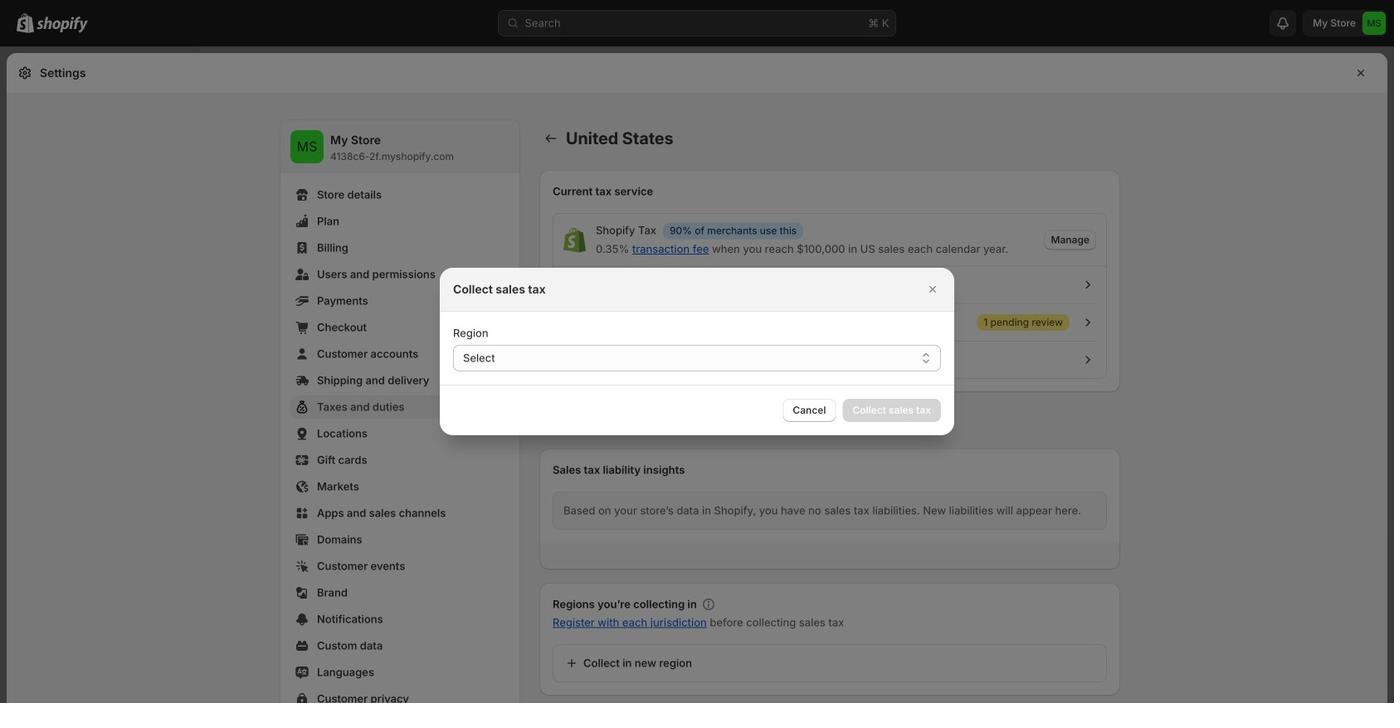 Task type: describe. For each thing, give the bounding box(es) containing it.
my store image
[[290, 130, 324, 163]]



Task type: vqa. For each thing, say whether or not it's contained in the screenshot.
Next image
no



Task type: locate. For each thing, give the bounding box(es) containing it.
dialog
[[0, 268, 1394, 436]]

shop settings menu element
[[280, 120, 519, 704]]

shopify image
[[37, 16, 88, 33]]

settings dialog
[[7, 53, 1387, 704]]



